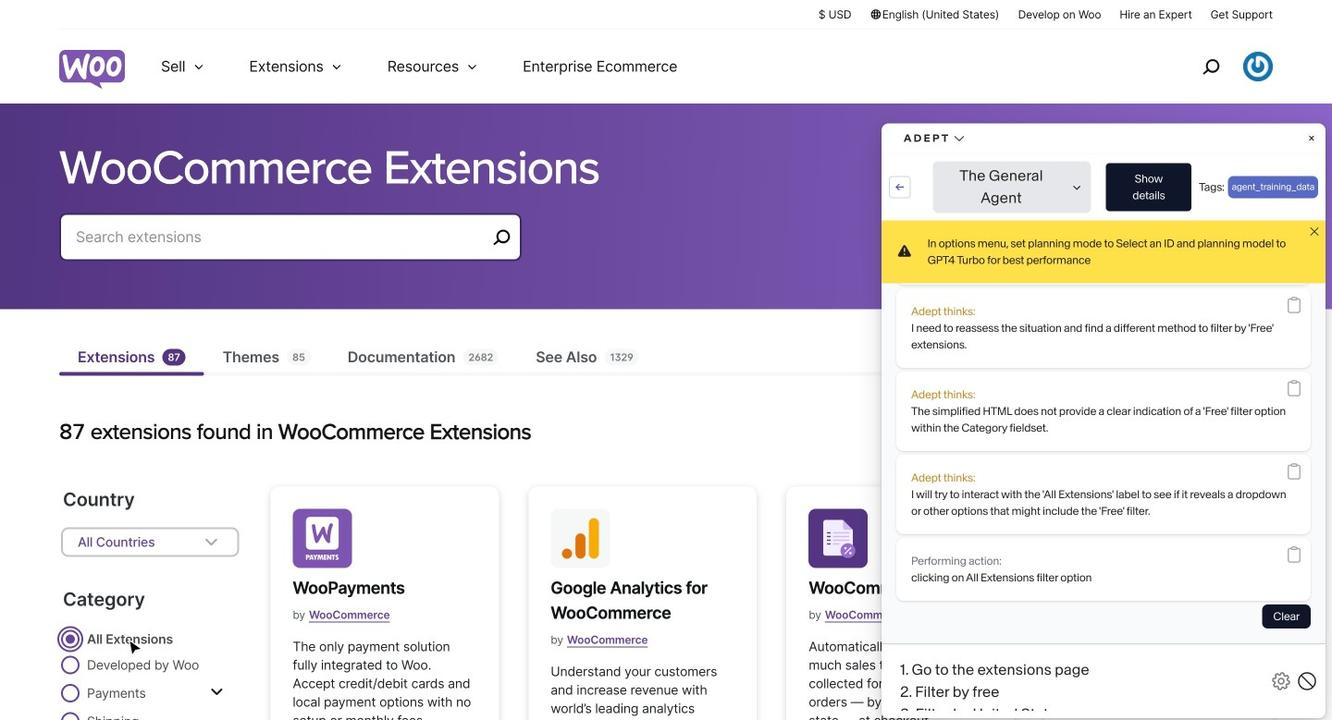 Task type: locate. For each thing, give the bounding box(es) containing it.
5 option from the top
[[63, 699, 237, 721]]

2 option from the top
[[63, 599, 237, 632]]

service navigation menu element
[[1163, 37, 1273, 97]]

show subcategories image
[[210, 686, 223, 701]]

3 option from the top
[[63, 632, 237, 666]]

option
[[63, 566, 237, 599], [63, 599, 237, 632], [63, 632, 237, 666], [63, 666, 237, 699], [63, 699, 237, 721]]

None search field
[[59, 213, 522, 284]]

list box
[[63, 566, 237, 721]]

angle down image
[[200, 532, 222, 554]]

4 option from the top
[[63, 666, 237, 699]]

Filter countries field
[[61, 528, 239, 721], [78, 531, 187, 555]]

Search extensions search field
[[76, 224, 487, 250]]



Task type: describe. For each thing, give the bounding box(es) containing it.
1 option from the top
[[63, 566, 237, 599]]

search image
[[1197, 52, 1226, 81]]

open account menu image
[[1244, 52, 1273, 81]]



